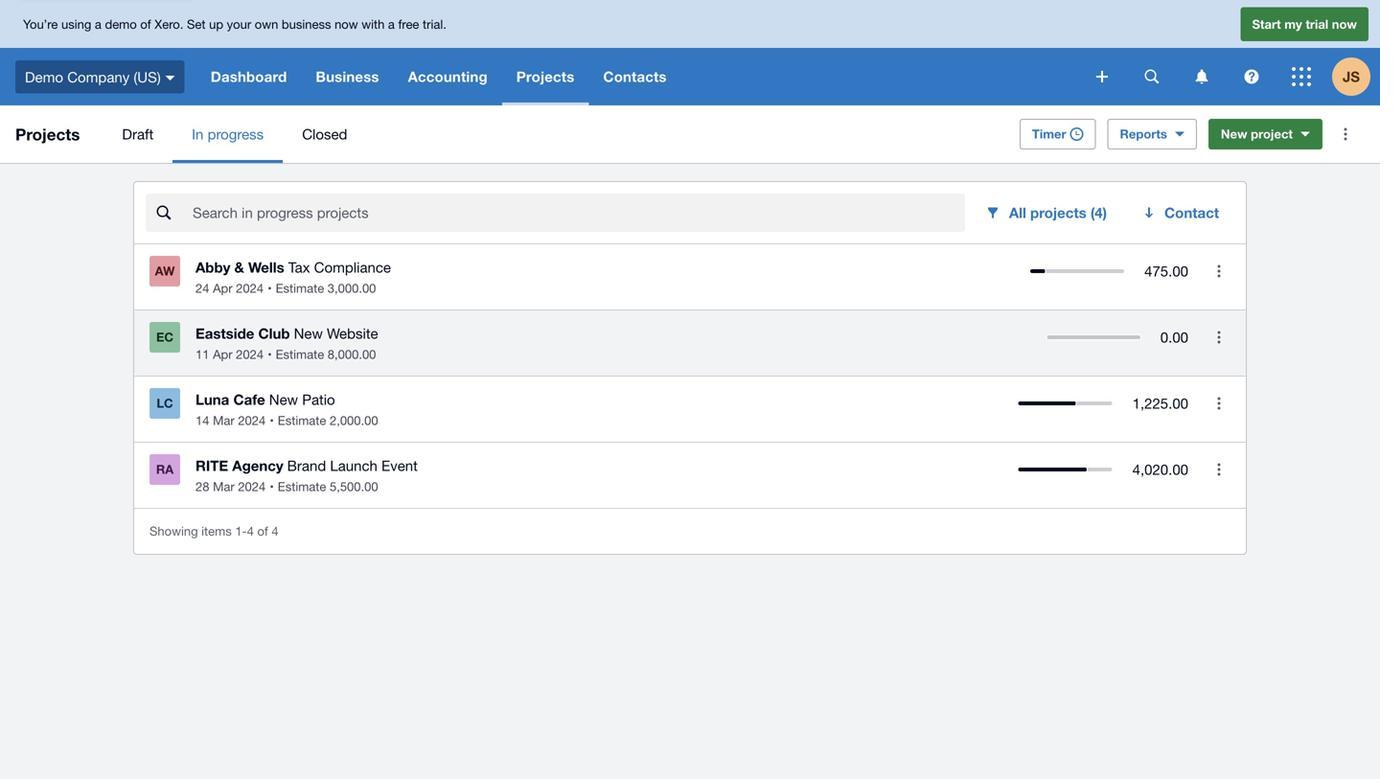Task type: describe. For each thing, give the bounding box(es) containing it.
luna cafe new patio 14 mar 2024 • estimate 2,000.00
[[196, 391, 378, 428]]

closed link
[[283, 105, 367, 163]]

2024 inside abby & wells tax compliance 24 apr 2024 • estimate 3,000.00
[[236, 281, 264, 296]]

tax
[[288, 259, 310, 276]]

business
[[282, 17, 331, 31]]

of for 4
[[257, 524, 268, 539]]

cafe
[[233, 391, 265, 408]]

0 vertical spatial more options image
[[1327, 115, 1365, 153]]

business
[[316, 68, 379, 85]]

dashboard
[[211, 68, 287, 85]]

wells
[[248, 259, 284, 276]]

your
[[227, 17, 251, 31]]

1 a from the left
[[95, 17, 101, 31]]

mar inside "rite agency brand launch event 28 mar 2024 • estimate 5,500.00"
[[213, 479, 235, 494]]

5,500.00
[[330, 479, 378, 494]]

club
[[258, 325, 290, 342]]

1 4 from the left
[[247, 524, 254, 539]]

closed
[[302, 126, 347, 142]]

dashboard link
[[196, 48, 301, 105]]

progress
[[208, 126, 264, 142]]

estimate inside 'eastside club new website 11 apr 2024 • estimate 8,000.00'
[[276, 347, 324, 362]]

11
[[196, 347, 209, 362]]

reports button
[[1108, 119, 1197, 150]]

estimate inside abby & wells tax compliance 24 apr 2024 • estimate 3,000.00
[[276, 281, 324, 296]]

projects inside popup button
[[516, 68, 575, 85]]

xero.
[[155, 17, 183, 31]]

2024 inside "rite agency brand launch event 28 mar 2024 • estimate 5,500.00"
[[238, 479, 266, 494]]

3,000.00
[[328, 281, 376, 296]]

new for eastside club
[[294, 325, 323, 342]]

you're
[[23, 17, 58, 31]]

using
[[61, 17, 91, 31]]

items
[[201, 524, 232, 539]]

in progress
[[192, 126, 264, 142]]

projects
[[1031, 204, 1087, 221]]

(us)
[[134, 68, 161, 85]]

0.00
[[1161, 329, 1189, 346]]

all projects (4) button
[[973, 194, 1123, 232]]

patio
[[302, 391, 335, 408]]

4,020.00
[[1133, 461, 1189, 478]]

&
[[234, 259, 244, 276]]

14
[[196, 413, 209, 428]]

up
[[209, 17, 223, 31]]

2 4 from the left
[[272, 524, 279, 539]]

draft
[[122, 126, 154, 142]]

1,225.00
[[1133, 395, 1189, 412]]

accounting
[[408, 68, 488, 85]]

draft link
[[103, 105, 173, 163]]

own
[[255, 17, 278, 31]]

mar inside luna cafe new patio 14 mar 2024 • estimate 2,000.00
[[213, 413, 235, 428]]

new project button
[[1209, 119, 1323, 150]]

start my trial now
[[1252, 17, 1357, 31]]

• inside abby & wells tax compliance 24 apr 2024 • estimate 3,000.00
[[268, 281, 272, 296]]

estimate inside luna cafe new patio 14 mar 2024 • estimate 2,000.00
[[278, 413, 326, 428]]

demo company (us)
[[25, 68, 161, 85]]

• inside luna cafe new patio 14 mar 2024 • estimate 2,000.00
[[270, 413, 274, 428]]

0 horizontal spatial projects
[[15, 125, 80, 144]]

showing
[[150, 524, 198, 539]]

trial
[[1306, 17, 1329, 31]]

project
[[1251, 127, 1293, 141]]

2,000.00
[[330, 413, 378, 428]]

contact
[[1165, 204, 1219, 221]]

more options image for cafe
[[1200, 384, 1239, 423]]

js button
[[1333, 48, 1380, 105]]

2024 inside luna cafe new patio 14 mar 2024 • estimate 2,000.00
[[238, 413, 266, 428]]

start
[[1252, 17, 1281, 31]]

475.00
[[1145, 263, 1189, 279]]

1 svg image from the left
[[1145, 70, 1159, 84]]

1 now from the left
[[335, 17, 358, 31]]

with
[[362, 17, 385, 31]]

new project
[[1221, 127, 1293, 141]]

2 a from the left
[[388, 17, 395, 31]]

in
[[192, 126, 204, 142]]

apr inside abby & wells tax compliance 24 apr 2024 • estimate 3,000.00
[[213, 281, 233, 296]]

in progress link
[[173, 105, 283, 163]]



Task type: vqa. For each thing, say whether or not it's contained in the screenshot.


Task type: locate. For each thing, give the bounding box(es) containing it.
mar
[[213, 413, 235, 428], [213, 479, 235, 494]]

Search in progress projects search field
[[191, 195, 965, 231]]

0 horizontal spatial now
[[335, 17, 358, 31]]

1 horizontal spatial projects
[[516, 68, 575, 85]]

website
[[327, 325, 378, 342]]

accounting button
[[394, 48, 502, 105]]

new inside luna cafe new patio 14 mar 2024 • estimate 2,000.00
[[269, 391, 298, 408]]

0 vertical spatial more options image
[[1200, 318, 1239, 357]]

new
[[1221, 127, 1248, 141], [294, 325, 323, 342], [269, 391, 298, 408]]

lc
[[157, 396, 173, 411]]

contacts button
[[589, 48, 681, 105]]

estimate inside "rite agency brand launch event 28 mar 2024 • estimate 5,500.00"
[[278, 479, 326, 494]]

rite
[[196, 457, 228, 475]]

2024 down &
[[236, 281, 264, 296]]

2 vertical spatial new
[[269, 391, 298, 408]]

ec
[[156, 330, 174, 345]]

demo
[[105, 17, 137, 31]]

0 vertical spatial new
[[1221, 127, 1248, 141]]

luna
[[196, 391, 229, 408]]

(4)
[[1091, 204, 1107, 221]]

0 vertical spatial of
[[140, 17, 151, 31]]

estimate down club
[[276, 347, 324, 362]]

projects down demo
[[15, 125, 80, 144]]

contact button
[[1130, 194, 1235, 232]]

0 horizontal spatial svg image
[[1145, 70, 1159, 84]]

1 vertical spatial apr
[[213, 347, 233, 362]]

1 horizontal spatial of
[[257, 524, 268, 539]]

0 vertical spatial projects
[[516, 68, 575, 85]]

banner containing dashboard
[[0, 0, 1380, 105]]

more options image
[[1200, 318, 1239, 357], [1200, 384, 1239, 423]]

1 horizontal spatial 4
[[272, 524, 279, 539]]

a left the free
[[388, 17, 395, 31]]

new right cafe
[[269, 391, 298, 408]]

showing items 1-4 of 4
[[150, 524, 279, 539]]

more options image down js
[[1327, 115, 1365, 153]]

set
[[187, 17, 206, 31]]

2 apr from the top
[[213, 347, 233, 362]]

all projects (4)
[[1009, 204, 1107, 221]]

1 vertical spatial mar
[[213, 479, 235, 494]]

timer button
[[1020, 119, 1096, 150]]

1 horizontal spatial now
[[1332, 17, 1357, 31]]

1 horizontal spatial a
[[388, 17, 395, 31]]

4 right items
[[247, 524, 254, 539]]

4 right 1- at left bottom
[[272, 524, 279, 539]]

projects left contacts dropdown button on the top left
[[516, 68, 575, 85]]

2024 down agency
[[238, 479, 266, 494]]

you're using a demo of xero. set up your own business now with a free trial.
[[23, 17, 447, 31]]

more options image for club
[[1200, 318, 1239, 357]]

js
[[1343, 68, 1360, 85]]

projects
[[516, 68, 575, 85], [15, 125, 80, 144]]

banner
[[0, 0, 1380, 105]]

now
[[335, 17, 358, 31], [1332, 17, 1357, 31]]

of
[[140, 17, 151, 31], [257, 524, 268, 539]]

new inside 'eastside club new website 11 apr 2024 • estimate 8,000.00'
[[294, 325, 323, 342]]

2024 inside 'eastside club new website 11 apr 2024 • estimate 8,000.00'
[[236, 347, 264, 362]]

business button
[[301, 48, 394, 105]]

mar right 28
[[213, 479, 235, 494]]

eastside
[[196, 325, 254, 342]]

estimate down patio
[[278, 413, 326, 428]]

more options image right '1,225.00'
[[1200, 384, 1239, 423]]

8,000.00
[[328, 347, 376, 362]]

2 now from the left
[[1332, 17, 1357, 31]]

estimate
[[276, 281, 324, 296], [276, 347, 324, 362], [278, 413, 326, 428], [278, 479, 326, 494]]

a right using
[[95, 17, 101, 31]]

4
[[247, 524, 254, 539], [272, 524, 279, 539]]

more options image right 475.00 at the right top of the page
[[1200, 252, 1239, 290]]

2 mar from the top
[[213, 479, 235, 494]]

1 vertical spatial more options image
[[1200, 384, 1239, 423]]

apr right 24
[[213, 281, 233, 296]]

1-
[[235, 524, 247, 539]]

0 horizontal spatial of
[[140, 17, 151, 31]]

apr inside 'eastside club new website 11 apr 2024 • estimate 8,000.00'
[[213, 347, 233, 362]]

28
[[196, 479, 209, 494]]

of left the 'xero.'
[[140, 17, 151, 31]]

•
[[268, 281, 272, 296], [268, 347, 272, 362], [270, 413, 274, 428], [270, 479, 274, 494]]

abby
[[196, 259, 230, 276]]

timer
[[1032, 127, 1067, 141]]

more options image
[[1327, 115, 1365, 153], [1200, 252, 1239, 290], [1200, 451, 1239, 489]]

more options image for wells
[[1200, 252, 1239, 290]]

• up agency
[[270, 413, 274, 428]]

agency
[[232, 457, 283, 475]]

free
[[398, 17, 419, 31]]

0 horizontal spatial a
[[95, 17, 101, 31]]

estimate down tax
[[276, 281, 324, 296]]

estimate down brand
[[278, 479, 326, 494]]

1 vertical spatial new
[[294, 325, 323, 342]]

24
[[196, 281, 209, 296]]

eastside club new website 11 apr 2024 • estimate 8,000.00
[[196, 325, 378, 362]]

0 vertical spatial apr
[[213, 281, 233, 296]]

more options image right '0.00' in the right of the page
[[1200, 318, 1239, 357]]

0 horizontal spatial 4
[[247, 524, 254, 539]]

event
[[382, 457, 418, 474]]

apr right 11
[[213, 347, 233, 362]]

of for demo
[[140, 17, 151, 31]]

projects button
[[502, 48, 589, 105]]

svg image down start
[[1245, 70, 1259, 84]]

1 vertical spatial of
[[257, 524, 268, 539]]

a
[[95, 17, 101, 31], [388, 17, 395, 31]]

2024
[[236, 281, 264, 296], [236, 347, 264, 362], [238, 413, 266, 428], [238, 479, 266, 494]]

• down wells
[[268, 281, 272, 296]]

new right club
[[294, 325, 323, 342]]

svg image up reports popup button
[[1145, 70, 1159, 84]]

• down agency
[[270, 479, 274, 494]]

ra
[[156, 462, 174, 477]]

mar right 14
[[213, 413, 235, 428]]

reports
[[1120, 127, 1168, 141]]

now right trial
[[1332, 17, 1357, 31]]

launch
[[330, 457, 378, 474]]

svg image
[[1145, 70, 1159, 84], [1245, 70, 1259, 84]]

of right 1- at left bottom
[[257, 524, 268, 539]]

demo company (us) button
[[0, 48, 196, 105]]

svg image inside demo company (us) popup button
[[166, 75, 175, 80]]

company
[[67, 68, 130, 85]]

2 vertical spatial more options image
[[1200, 451, 1239, 489]]

all
[[1009, 204, 1027, 221]]

new left project
[[1221, 127, 1248, 141]]

my
[[1285, 17, 1303, 31]]

1 vertical spatial projects
[[15, 125, 80, 144]]

more options image right 4,020.00
[[1200, 451, 1239, 489]]

demo
[[25, 68, 63, 85]]

contacts
[[603, 68, 667, 85]]

1 more options image from the top
[[1200, 318, 1239, 357]]

brand
[[287, 457, 326, 474]]

svg image
[[1292, 67, 1311, 86], [1196, 70, 1208, 84], [1097, 71, 1108, 82], [166, 75, 175, 80]]

1 vertical spatial more options image
[[1200, 252, 1239, 290]]

• inside "rite agency brand launch event 28 mar 2024 • estimate 5,500.00"
[[270, 479, 274, 494]]

2024 down cafe
[[238, 413, 266, 428]]

now left with at the left top of page
[[335, 17, 358, 31]]

1 apr from the top
[[213, 281, 233, 296]]

more options image for brand
[[1200, 451, 1239, 489]]

2 svg image from the left
[[1245, 70, 1259, 84]]

• inside 'eastside club new website 11 apr 2024 • estimate 8,000.00'
[[268, 347, 272, 362]]

2024 down club
[[236, 347, 264, 362]]

1 mar from the top
[[213, 413, 235, 428]]

1 horizontal spatial svg image
[[1245, 70, 1259, 84]]

compliance
[[314, 259, 391, 276]]

0 vertical spatial mar
[[213, 413, 235, 428]]

• down club
[[268, 347, 272, 362]]

new for luna cafe
[[269, 391, 298, 408]]

2 more options image from the top
[[1200, 384, 1239, 423]]

rite agency brand launch event 28 mar 2024 • estimate 5,500.00
[[196, 457, 418, 494]]

new inside popup button
[[1221, 127, 1248, 141]]

abby & wells tax compliance 24 apr 2024 • estimate 3,000.00
[[196, 259, 391, 296]]

aw
[[155, 264, 175, 278]]

trial.
[[423, 17, 447, 31]]



